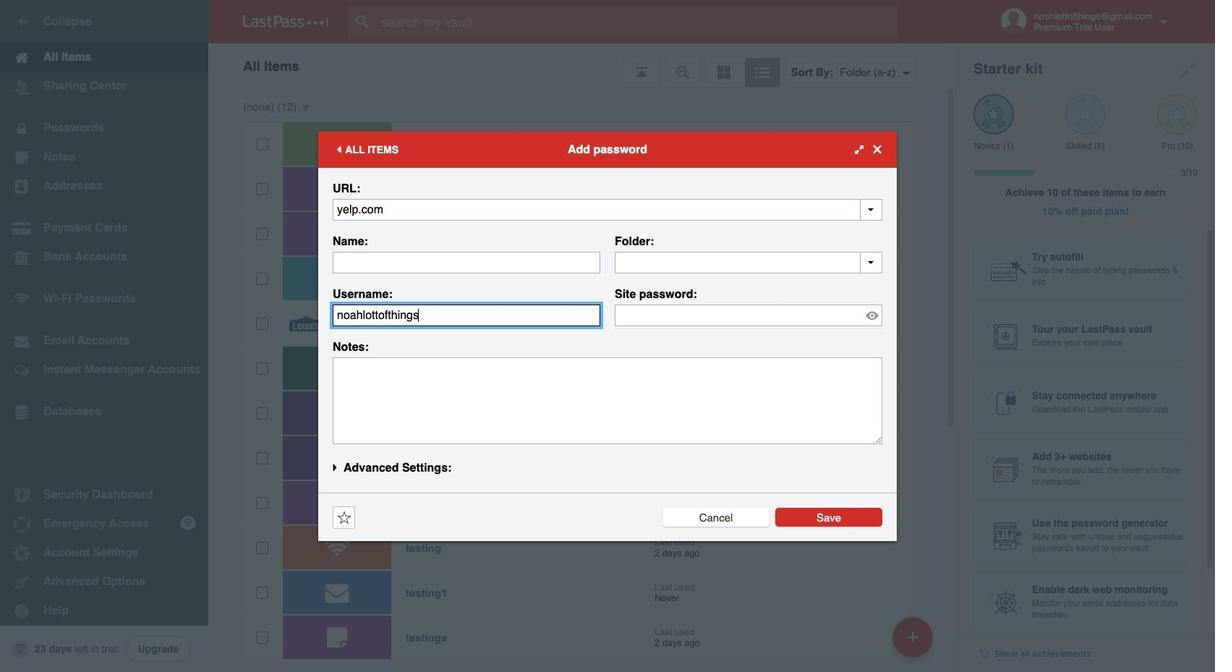 Task type: vqa. For each thing, say whether or not it's contained in the screenshot.
New item element
no



Task type: locate. For each thing, give the bounding box(es) containing it.
new item image
[[908, 632, 918, 642]]

None password field
[[615, 304, 883, 326]]

None text field
[[333, 199, 883, 220], [615, 251, 883, 273], [333, 304, 600, 326], [333, 199, 883, 220], [615, 251, 883, 273], [333, 304, 600, 326]]

search my vault text field
[[349, 6, 927, 38]]

None text field
[[333, 251, 600, 273], [333, 357, 883, 444], [333, 251, 600, 273], [333, 357, 883, 444]]

dialog
[[318, 131, 897, 541]]

main navigation navigation
[[0, 0, 208, 672]]



Task type: describe. For each thing, give the bounding box(es) containing it.
vault options navigation
[[208, 43, 956, 87]]

lastpass image
[[243, 15, 328, 28]]

new item navigation
[[888, 613, 942, 672]]

Search search field
[[349, 6, 927, 38]]



